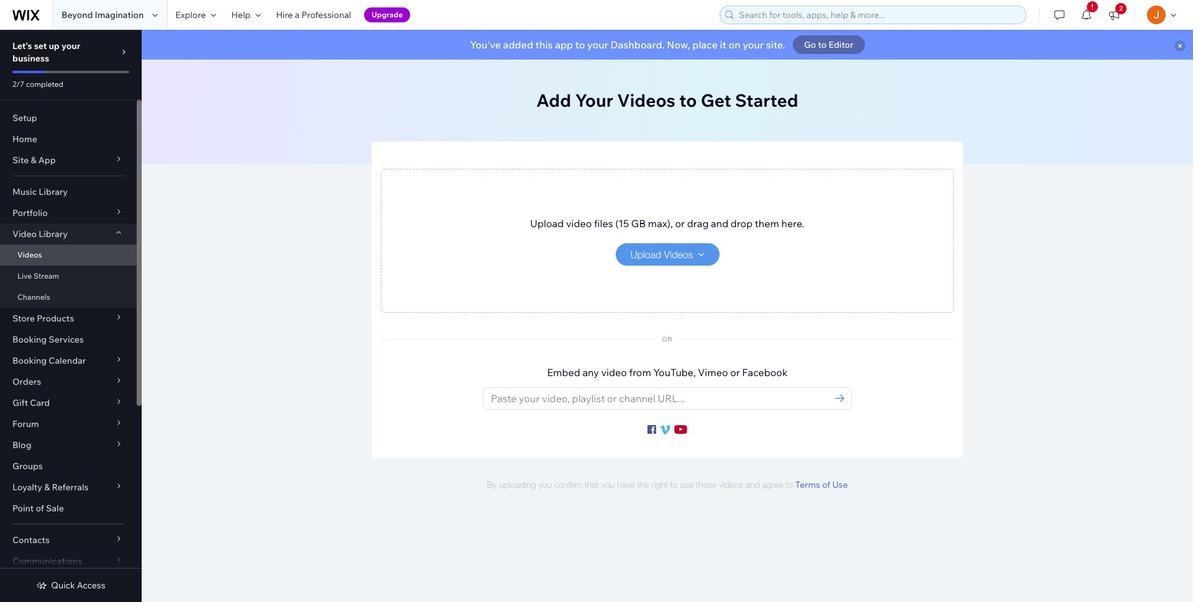 Task type: locate. For each thing, give the bounding box(es) containing it.
add
[[537, 89, 571, 111]]

agree
[[762, 479, 783, 490]]

Paste your video, playlist or channel URL... field
[[487, 388, 824, 410]]

groups
[[12, 461, 43, 472]]

of inside sidebar element
[[36, 503, 44, 515]]

any
[[583, 367, 599, 379]]

embed
[[547, 367, 580, 379]]

and right "drag"
[[711, 218, 729, 230]]

vimeo
[[698, 367, 728, 379]]

orders button
[[0, 372, 137, 393]]

1 vertical spatial of
[[36, 503, 44, 515]]

you've added this app to your dashboard. now, place it on your site. alert
[[142, 30, 1193, 60]]

1 vertical spatial and
[[746, 479, 760, 490]]

music library link
[[0, 181, 137, 203]]

live
[[17, 272, 32, 281]]

quick
[[51, 580, 75, 592]]

video right any
[[601, 367, 627, 379]]

site
[[12, 155, 29, 166]]

0 vertical spatial booking
[[12, 334, 47, 346]]

0 vertical spatial &
[[31, 155, 36, 166]]

0 horizontal spatial and
[[711, 218, 729, 230]]

to inside button
[[818, 39, 827, 50]]

0 vertical spatial video
[[566, 218, 592, 230]]

0 horizontal spatial upload
[[530, 218, 564, 230]]

youtube,
[[654, 367, 696, 379]]

let's set up your business
[[12, 40, 80, 64]]

them
[[755, 218, 779, 230]]

upload videos link
[[616, 244, 719, 266]]

setup link
[[0, 108, 137, 129]]

& right loyalty on the left bottom of page
[[44, 482, 50, 493]]

0 vertical spatial library
[[39, 186, 68, 198]]

1 booking from the top
[[12, 334, 47, 346]]

2 booking from the top
[[12, 356, 47, 367]]

use
[[832, 479, 848, 491]]

completed
[[26, 80, 63, 89]]

0 horizontal spatial your
[[62, 40, 80, 52]]

here.
[[782, 218, 805, 230]]

portfolio
[[12, 208, 48, 219]]

you
[[538, 479, 552, 490], [601, 479, 615, 490]]

upload left files
[[530, 218, 564, 230]]

1 library from the top
[[39, 186, 68, 198]]

2 library from the top
[[39, 229, 68, 240]]

video left files
[[566, 218, 592, 230]]

& right the site
[[31, 155, 36, 166]]

explore
[[175, 9, 206, 21]]

home link
[[0, 129, 137, 150]]

place
[[693, 39, 718, 51]]

point of sale
[[12, 503, 64, 515]]

files
[[594, 218, 613, 230]]

app
[[555, 39, 573, 51]]

0 vertical spatial upload
[[530, 218, 564, 230]]

to
[[575, 39, 585, 51], [818, 39, 827, 50], [679, 89, 697, 111], [671, 479, 678, 490], [786, 479, 793, 490]]

2/7
[[12, 80, 24, 89]]

& inside site & app popup button
[[31, 155, 36, 166]]

booking down the store on the bottom left of the page
[[12, 334, 47, 346]]

1 vertical spatial booking
[[12, 356, 47, 367]]

0 horizontal spatial you
[[538, 479, 552, 490]]

hire
[[276, 9, 293, 21]]

your right up on the left top of the page
[[62, 40, 80, 52]]

0 vertical spatial or
[[675, 218, 685, 230]]

0 horizontal spatial &
[[31, 155, 36, 166]]

0 horizontal spatial or
[[675, 218, 685, 230]]

point
[[12, 503, 34, 515]]

blog
[[12, 440, 31, 451]]

library up videos link in the left top of the page
[[39, 229, 68, 240]]

library up portfolio dropdown button
[[39, 186, 68, 198]]

booking inside popup button
[[12, 356, 47, 367]]

and inside by uploading you confirm that you have the right to use these videos and agree to terms of use
[[746, 479, 760, 490]]

videos down "video" on the top left of page
[[17, 250, 42, 260]]

upload for upload videos
[[631, 249, 661, 260]]

1 horizontal spatial or
[[730, 367, 740, 379]]

1 vertical spatial video
[[601, 367, 627, 379]]

1 vertical spatial upload
[[631, 249, 661, 260]]

upload down gb
[[631, 249, 661, 260]]

videos link
[[0, 245, 137, 266]]

1 horizontal spatial &
[[44, 482, 50, 493]]

use
[[680, 479, 694, 490]]

to right go
[[818, 39, 827, 50]]

and left agree
[[746, 479, 760, 490]]

0 vertical spatial and
[[711, 218, 729, 230]]

1 vertical spatial or
[[730, 367, 740, 379]]

2 you from the left
[[601, 479, 615, 490]]

gb
[[631, 218, 646, 230]]

or left "drag"
[[675, 218, 685, 230]]

access
[[77, 580, 105, 592]]

1 vertical spatial &
[[44, 482, 50, 493]]

groups link
[[0, 456, 137, 477]]

or
[[662, 336, 673, 343]]

terms of use link
[[795, 477, 848, 493]]

you left confirm at left bottom
[[538, 479, 552, 490]]

store
[[12, 313, 35, 324]]

beyond imagination
[[62, 9, 144, 21]]

&
[[31, 155, 36, 166], [44, 482, 50, 493]]

library
[[39, 186, 68, 198], [39, 229, 68, 240]]

1 horizontal spatial of
[[822, 479, 830, 491]]

or right vimeo
[[730, 367, 740, 379]]

go
[[804, 39, 816, 50]]

confirm
[[554, 479, 582, 490]]

videos inside sidebar element
[[17, 250, 42, 260]]

booking up 'orders'
[[12, 356, 47, 367]]

to left use at the bottom
[[671, 479, 678, 490]]

your right app
[[587, 39, 608, 51]]

1 horizontal spatial and
[[746, 479, 760, 490]]

library inside 'dropdown button'
[[39, 229, 68, 240]]

& inside loyalty & referrals popup button
[[44, 482, 50, 493]]

channels link
[[0, 287, 137, 308]]

or for drag
[[675, 218, 685, 230]]

1 vertical spatial library
[[39, 229, 68, 240]]

and
[[711, 218, 729, 230], [746, 479, 760, 490]]

site & app
[[12, 155, 56, 166]]

communications button
[[0, 551, 137, 572]]

setup
[[12, 112, 37, 124]]

gift card button
[[0, 393, 137, 414]]

music library
[[12, 186, 68, 198]]

live stream link
[[0, 266, 137, 287]]

now,
[[667, 39, 690, 51]]

drag
[[687, 218, 709, 230]]

live stream
[[17, 272, 59, 281]]

of left use
[[822, 479, 830, 491]]

referrals
[[52, 482, 89, 493]]

site.
[[766, 39, 786, 51]]

videos right your
[[617, 89, 676, 111]]

loyalty & referrals
[[12, 482, 89, 493]]

1 horizontal spatial you
[[601, 479, 615, 490]]

store products
[[12, 313, 74, 324]]

1 horizontal spatial upload
[[631, 249, 661, 260]]

it
[[720, 39, 726, 51]]

your right "on"
[[743, 39, 764, 51]]

stream
[[34, 272, 59, 281]]

0 horizontal spatial of
[[36, 503, 44, 515]]

you right that
[[601, 479, 615, 490]]

have
[[617, 479, 635, 490]]

get
[[701, 89, 731, 111]]

to right app
[[575, 39, 585, 51]]

of left sale
[[36, 503, 44, 515]]

video
[[566, 218, 592, 230], [601, 367, 627, 379]]

booking
[[12, 334, 47, 346], [12, 356, 47, 367]]

or
[[675, 218, 685, 230], [730, 367, 740, 379]]

by uploading you confirm that you have the right to use these videos and agree to terms of use
[[487, 479, 848, 491]]

set
[[34, 40, 47, 52]]



Task type: describe. For each thing, give the bounding box(es) containing it.
video library button
[[0, 224, 137, 245]]

channels
[[17, 293, 50, 302]]

& for loyalty
[[44, 482, 50, 493]]

by
[[487, 479, 497, 490]]

to left get in the top right of the page
[[679, 89, 697, 111]]

the
[[637, 479, 649, 490]]

0 horizontal spatial video
[[566, 218, 592, 230]]

upload videos
[[631, 249, 693, 260]]

portfolio button
[[0, 203, 137, 224]]

services
[[49, 334, 84, 346]]

home
[[12, 134, 37, 145]]

communications
[[12, 556, 82, 567]]

dashboard.
[[611, 39, 665, 51]]

loyalty & referrals button
[[0, 477, 137, 498]]

to right agree
[[786, 479, 793, 490]]

contacts
[[12, 535, 50, 546]]

music
[[12, 186, 37, 198]]

started
[[735, 89, 798, 111]]

let's
[[12, 40, 32, 52]]

hire a professional
[[276, 9, 351, 21]]

point of sale link
[[0, 498, 137, 520]]

booking for booking calendar
[[12, 356, 47, 367]]

uploading
[[499, 479, 536, 490]]

calendar
[[49, 356, 86, 367]]

max),
[[648, 218, 673, 230]]

you've
[[470, 39, 501, 51]]

sidebar element
[[0, 30, 142, 603]]

(15
[[615, 218, 629, 230]]

app
[[38, 155, 56, 166]]

0 vertical spatial of
[[822, 479, 830, 491]]

business
[[12, 53, 49, 64]]

video library
[[12, 229, 68, 240]]

imagination
[[95, 9, 144, 21]]

booking calendar
[[12, 356, 86, 367]]

1 horizontal spatial video
[[601, 367, 627, 379]]

1 horizontal spatial your
[[587, 39, 608, 51]]

forum
[[12, 419, 39, 430]]

booking for booking services
[[12, 334, 47, 346]]

blog button
[[0, 435, 137, 456]]

loyalty
[[12, 482, 42, 493]]

upgrade button
[[364, 7, 410, 22]]

these
[[696, 479, 717, 490]]

upgrade
[[372, 10, 403, 19]]

Search for tools, apps, help & more... field
[[735, 6, 1022, 24]]

your
[[575, 89, 613, 111]]

1 you from the left
[[538, 479, 552, 490]]

contacts button
[[0, 530, 137, 551]]

go to editor
[[804, 39, 854, 50]]

gift
[[12, 398, 28, 409]]

your inside let's set up your business
[[62, 40, 80, 52]]

card
[[30, 398, 50, 409]]

professional
[[302, 9, 351, 21]]

hire a professional link
[[269, 0, 359, 30]]

or for facebook
[[730, 367, 740, 379]]

videos
[[719, 479, 743, 490]]

this
[[536, 39, 553, 51]]

beyond
[[62, 9, 93, 21]]

from
[[629, 367, 651, 379]]

store products button
[[0, 308, 137, 329]]

on
[[729, 39, 741, 51]]

products
[[37, 313, 74, 324]]

library for video library
[[39, 229, 68, 240]]

sale
[[46, 503, 64, 515]]

booking services link
[[0, 329, 137, 351]]

quick access button
[[36, 580, 105, 592]]

booking calendar button
[[0, 351, 137, 372]]

terms
[[795, 479, 820, 491]]

library for music library
[[39, 186, 68, 198]]

upload video files (15 gb max), or drag and drop them here.
[[530, 218, 805, 230]]

help button
[[224, 0, 269, 30]]

gift card
[[12, 398, 50, 409]]

2 horizontal spatial your
[[743, 39, 764, 51]]

forum button
[[0, 414, 137, 435]]

a
[[295, 9, 300, 21]]

drop
[[731, 218, 753, 230]]

2 button
[[1101, 0, 1128, 30]]

orders
[[12, 377, 41, 388]]

editor
[[829, 39, 854, 50]]

2
[[1119, 4, 1123, 12]]

site & app button
[[0, 150, 137, 171]]

help
[[231, 9, 251, 21]]

upload for upload video files (15 gb max), or drag and drop them here.
[[530, 218, 564, 230]]

videos down upload video files (15 gb max), or drag and drop them here.
[[664, 249, 693, 260]]

& for site
[[31, 155, 36, 166]]



Task type: vqa. For each thing, say whether or not it's contained in the screenshot.
bottom cards
no



